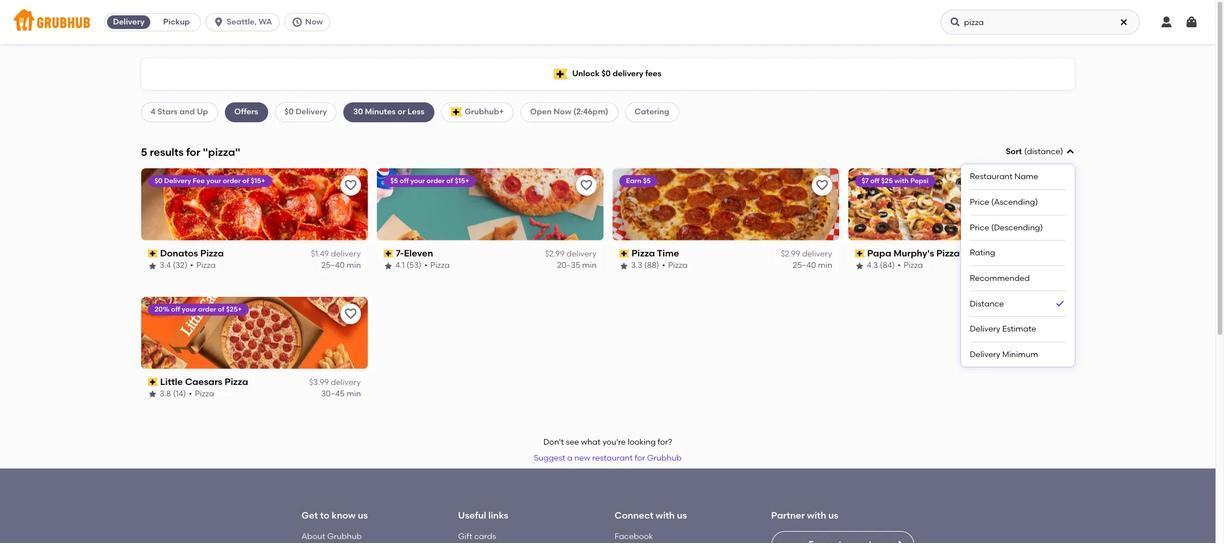 Task type: describe. For each thing, give the bounding box(es) containing it.
right image
[[896, 540, 905, 544]]

useful
[[458, 511, 486, 522]]

us for connect with us
[[677, 511, 687, 522]]

list box inside 5 results for "pizza" main content
[[970, 165, 1066, 368]]

little
[[160, 377, 183, 388]]

save this restaurant button for pizza time
[[812, 175, 832, 196]]

grubhub+
[[465, 107, 504, 117]]

with for partner with us
[[807, 511, 827, 522]]

delivery button
[[105, 13, 153, 31]]

2 $15+ from the left
[[455, 177, 469, 185]]

20–35 min
[[557, 261, 597, 271]]

suggest
[[534, 454, 566, 464]]

pizza down the donatos pizza
[[196, 261, 216, 271]]

distance option
[[970, 292, 1066, 317]]

• pizza for pizza time
[[662, 261, 688, 271]]

cards
[[474, 532, 496, 542]]

• for 7-eleven
[[424, 261, 428, 271]]

min for pizza time
[[818, 261, 832, 271]]

30
[[353, 107, 363, 117]]

don't
[[544, 438, 564, 448]]

save this restaurant button for little caesars pizza
[[340, 304, 361, 324]]

save this restaurant image for $2.99 delivery
[[580, 179, 593, 192]]

about grubhub link
[[302, 532, 362, 542]]

off for $3.99
[[171, 306, 180, 314]]

papa
[[868, 248, 892, 259]]

• for pizza time
[[662, 261, 665, 271]]

seattle,
[[227, 17, 257, 27]]

restaurant
[[593, 454, 633, 464]]

5
[[141, 146, 147, 159]]

don't see what you're looking for?
[[544, 438, 672, 448]]

delivery for delivery estimate
[[970, 325, 1001, 334]]

(
[[1025, 147, 1027, 157]]

(32)
[[173, 261, 187, 271]]

up
[[197, 107, 208, 117]]

and
[[180, 107, 195, 117]]

7-eleven logo image
[[377, 168, 603, 241]]

• for donatos pizza
[[190, 261, 193, 271]]

name
[[1015, 172, 1039, 182]]

30–45 for papa murphy's pizza
[[1028, 261, 1052, 271]]

off for papa
[[871, 177, 880, 185]]

partner with us
[[771, 511, 839, 522]]

delivery minimum
[[970, 350, 1039, 360]]

delivery for pizza time
[[802, 250, 832, 259]]

minutes
[[365, 107, 396, 117]]

donatos
[[160, 248, 198, 259]]

$7 off $25 with pepsi
[[862, 177, 929, 185]]

30 minutes or less
[[353, 107, 425, 117]]

3.4
[[160, 261, 171, 271]]

star icon image for pizza time
[[619, 262, 629, 271]]

$0 for $0 delivery
[[285, 107, 294, 117]]

catering
[[635, 107, 670, 117]]

distance
[[1027, 147, 1061, 157]]

or
[[398, 107, 406, 117]]

(descending)
[[992, 223, 1043, 233]]

25–40 for pizza time
[[793, 261, 816, 271]]

• pizza for donatos pizza
[[190, 261, 216, 271]]

seattle, wa button
[[206, 13, 284, 31]]

save this restaurant image for little caesars pizza
[[344, 307, 357, 321]]

us for partner with us
[[829, 511, 839, 522]]

open now (2:46pm)
[[530, 107, 609, 117]]

2 horizontal spatial with
[[895, 177, 909, 185]]

to
[[320, 511, 330, 522]]

facebook link
[[615, 532, 653, 542]]

3.4 (32)
[[160, 261, 187, 271]]

5 results for "pizza" main content
[[0, 44, 1216, 544]]

25–40 for donatos pizza
[[321, 261, 344, 271]]

20–35
[[557, 261, 580, 271]]

unlock $0 delivery fees
[[572, 69, 662, 79]]

fee
[[193, 177, 205, 185]]

4 stars and up
[[151, 107, 208, 117]]

what
[[581, 438, 601, 448]]

0 horizontal spatial for
[[186, 146, 200, 159]]

min up check icon
[[1054, 261, 1068, 271]]

connect with us
[[615, 511, 687, 522]]

pizza right caesars
[[225, 377, 248, 388]]

papa murphy's pizza link
[[855, 248, 1068, 261]]

pizza down little caesars pizza
[[195, 390, 214, 399]]

estimate
[[1003, 325, 1037, 334]]

$7
[[862, 177, 869, 185]]

stars
[[157, 107, 178, 117]]

pizza right 'murphy's'
[[937, 248, 960, 259]]

3.3 (88)
[[631, 261, 660, 271]]

papa murphy's pizza
[[868, 248, 960, 259]]

30–45 for $3.99 delivery
[[321, 390, 344, 399]]

subscription pass image
[[148, 379, 158, 387]]

save this restaurant image for papa murphy's pizza
[[1051, 179, 1065, 192]]

grubhub inside "button"
[[647, 454, 682, 464]]

$25+
[[226, 306, 242, 314]]

subscription pass image for 7-eleven
[[384, 250, 394, 258]]

• pizza down papa murphy's pizza
[[898, 261, 923, 271]]

)
[[1061, 147, 1064, 157]]

$3.99 delivery
[[309, 378, 361, 388]]

delivery left 30
[[296, 107, 327, 117]]

eleven
[[404, 248, 433, 259]]

results
[[150, 146, 184, 159]]

3.3
[[631, 261, 643, 271]]

Search for food, convenience, alcohol... search field
[[941, 10, 1140, 35]]

price for price (ascending)
[[970, 198, 990, 207]]

unlock
[[572, 69, 600, 79]]

(88)
[[645, 261, 660, 271]]

star icon image left 4.3
[[855, 262, 864, 271]]

pizza up 3.3 (88)
[[632, 248, 655, 259]]

svg image for seattle, wa
[[213, 17, 224, 28]]

pizza down eleven on the left top of the page
[[430, 261, 450, 271]]

(14)
[[173, 390, 186, 399]]

25–40 min for donatos pizza
[[321, 261, 361, 271]]

rating
[[970, 248, 996, 258]]

(ascending)
[[992, 198, 1038, 207]]

facebook
[[615, 532, 653, 542]]

looking
[[628, 438, 656, 448]]

4.3
[[867, 261, 878, 271]]

offers
[[234, 107, 258, 117]]

order for little caesars pizza
[[198, 306, 216, 314]]

$2.99 delivery for pizza time
[[781, 250, 832, 259]]

star icon image for little caesars pizza
[[148, 390, 157, 399]]

order for 7-eleven
[[427, 177, 445, 185]]

your for 7-eleven
[[411, 177, 425, 185]]

25–40 min for pizza time
[[793, 261, 832, 271]]

time
[[657, 248, 679, 259]]

gift cards link
[[458, 532, 496, 542]]

seattle, wa
[[227, 17, 272, 27]]

3.8
[[160, 390, 171, 399]]

murphy's
[[894, 248, 935, 259]]

$1.49 delivery
[[311, 250, 361, 259]]

4.1 (53)
[[396, 261, 422, 271]]

your for little caesars pizza
[[182, 306, 197, 314]]

price (ascending)
[[970, 198, 1038, 207]]



Task type: locate. For each thing, give the bounding box(es) containing it.
with
[[895, 177, 909, 185], [656, 511, 675, 522], [807, 511, 827, 522]]

30–45 min for $3.99 delivery
[[321, 390, 361, 399]]

2 subscription pass image from the left
[[384, 250, 394, 258]]

4 subscription pass image from the left
[[855, 250, 865, 258]]

min down $3.99 delivery
[[346, 390, 361, 399]]

wa
[[259, 17, 272, 27]]

1 25–40 min from the left
[[321, 261, 361, 271]]

"pizza"
[[203, 146, 240, 159]]

now
[[305, 17, 323, 27], [554, 107, 572, 117]]

$2.99 delivery for 7-eleven
[[545, 250, 597, 259]]

save this restaurant image for donatos pizza
[[344, 179, 357, 192]]

about
[[302, 532, 325, 542]]

0 horizontal spatial $2.99
[[545, 250, 565, 259]]

1 horizontal spatial of
[[243, 177, 249, 185]]

sort
[[1006, 147, 1022, 157]]

• for little caesars pizza
[[189, 390, 192, 399]]

1 horizontal spatial 25–40
[[793, 261, 816, 271]]

off for $2.99
[[400, 177, 409, 185]]

grubhub plus flag logo image for unlock $0 delivery fees
[[554, 69, 568, 79]]

1 subscription pass image from the left
[[148, 250, 158, 258]]

now inside 5 results for "pizza" main content
[[554, 107, 572, 117]]

pizza down papa murphy's pizza
[[904, 261, 923, 271]]

4.3 (84)
[[867, 261, 895, 271]]

2 $2.99 from the left
[[781, 250, 801, 259]]

1 $15+ from the left
[[251, 177, 265, 185]]

svg image inside field
[[1066, 148, 1075, 157]]

1 horizontal spatial svg image
[[292, 17, 303, 28]]

$0 down the results
[[155, 177, 163, 185]]

2 vertical spatial $0
[[155, 177, 163, 185]]

min down $1.49 delivery
[[346, 261, 361, 271]]

pizza
[[200, 248, 224, 259], [632, 248, 655, 259], [937, 248, 960, 259], [196, 261, 216, 271], [430, 261, 450, 271], [668, 261, 688, 271], [904, 261, 923, 271], [225, 377, 248, 388], [195, 390, 214, 399]]

2 price from the top
[[970, 223, 990, 233]]

1 horizontal spatial $5
[[643, 177, 651, 185]]

$0 right offers
[[285, 107, 294, 117]]

1 vertical spatial 30–45 min
[[321, 390, 361, 399]]

useful links
[[458, 511, 509, 522]]

1 $2.99 delivery from the left
[[545, 250, 597, 259]]

save this restaurant image inside button
[[580, 179, 593, 192]]

2 25–40 min from the left
[[793, 261, 832, 271]]

subscription pass image for papa murphy's pizza
[[855, 250, 865, 258]]

star icon image left 4.1
[[384, 262, 393, 271]]

delivery
[[113, 17, 145, 27], [296, 107, 327, 117], [164, 177, 191, 185], [970, 325, 1001, 334], [970, 350, 1001, 360]]

little caesars pizza
[[160, 377, 248, 388]]

• right (53)
[[424, 261, 428, 271]]

4
[[151, 107, 156, 117]]

svg image inside now button
[[292, 17, 303, 28]]

delivery down "distance"
[[970, 325, 1001, 334]]

grubhub plus flag logo image
[[554, 69, 568, 79], [451, 108, 462, 117]]

grubhub plus flag logo image left unlock in the left top of the page
[[554, 69, 568, 79]]

save this restaurant image for pizza time
[[815, 179, 829, 192]]

delivery for donatos pizza
[[331, 250, 361, 259]]

1 save this restaurant image from the left
[[580, 179, 593, 192]]

with right "$25"
[[895, 177, 909, 185]]

3 subscription pass image from the left
[[619, 250, 629, 258]]

5 results for "pizza"
[[141, 146, 240, 159]]

with right partner
[[807, 511, 827, 522]]

None field
[[961, 146, 1075, 368]]

us right connect
[[677, 511, 687, 522]]

(2:46pm)
[[573, 107, 609, 117]]

1 vertical spatial now
[[554, 107, 572, 117]]

0 horizontal spatial now
[[305, 17, 323, 27]]

30–45 min for papa murphy's pizza
[[1028, 261, 1068, 271]]

1 horizontal spatial grubhub plus flag logo image
[[554, 69, 568, 79]]

0 horizontal spatial with
[[656, 511, 675, 522]]

$3.99
[[309, 378, 329, 388]]

1 horizontal spatial grubhub
[[647, 454, 682, 464]]

(84)
[[880, 261, 895, 271]]

subscription pass image left donatos
[[148, 250, 158, 258]]

delivery estimate
[[970, 325, 1037, 334]]

links
[[489, 511, 509, 522]]

subscription pass image left papa
[[855, 250, 865, 258]]

(53)
[[407, 261, 422, 271]]

save this restaurant image
[[344, 179, 357, 192], [815, 179, 829, 192], [344, 307, 357, 321]]

caesars
[[185, 377, 223, 388]]

get to know us
[[302, 511, 368, 522]]

1 us from the left
[[358, 511, 368, 522]]

delivery inside button
[[113, 17, 145, 27]]

partner
[[771, 511, 805, 522]]

star icon image left 3.3
[[619, 262, 629, 271]]

subscription pass image
[[148, 250, 158, 258], [384, 250, 394, 258], [619, 250, 629, 258], [855, 250, 865, 258]]

1 horizontal spatial your
[[206, 177, 221, 185]]

for inside "button"
[[635, 454, 645, 464]]

2 $2.99 delivery from the left
[[781, 250, 832, 259]]

1 horizontal spatial 30–45 min
[[1028, 261, 1068, 271]]

connect
[[615, 511, 654, 522]]

• right (84)
[[898, 261, 901, 271]]

see
[[566, 438, 579, 448]]

save this restaurant image right name
[[1051, 179, 1065, 192]]

save this restaurant image left earn
[[580, 179, 593, 192]]

delivery down delivery estimate
[[970, 350, 1001, 360]]

svg image
[[1160, 15, 1174, 29], [1185, 15, 1199, 29], [950, 17, 962, 28], [1120, 18, 1129, 27]]

grubhub
[[647, 454, 682, 464], [327, 532, 362, 542]]

30–45 up recommended
[[1028, 261, 1052, 271]]

1 vertical spatial grubhub
[[327, 532, 362, 542]]

1 vertical spatial grubhub plus flag logo image
[[451, 108, 462, 117]]

0 horizontal spatial your
[[182, 306, 197, 314]]

off
[[400, 177, 409, 185], [871, 177, 880, 185], [171, 306, 180, 314]]

0 horizontal spatial 30–45 min
[[321, 390, 361, 399]]

grubhub down know
[[327, 532, 362, 542]]

$0 delivery
[[285, 107, 327, 117]]

star icon image left the 3.4
[[148, 262, 157, 271]]

grubhub down for?
[[647, 454, 682, 464]]

grubhub plus flag logo image for grubhub+
[[451, 108, 462, 117]]

• pizza for 7-eleven
[[424, 261, 450, 271]]

earn $5
[[626, 177, 651, 185]]

• right (88) at the top right of the page
[[662, 261, 665, 271]]

0 horizontal spatial 25–40
[[321, 261, 344, 271]]

min for little caesars pizza
[[346, 390, 361, 399]]

you're
[[603, 438, 626, 448]]

1 horizontal spatial for
[[635, 454, 645, 464]]

svg image inside seattle, wa button
[[213, 17, 224, 28]]

pizza time logo image
[[613, 168, 839, 241]]

sort ( distance )
[[1006, 147, 1064, 157]]

1 horizontal spatial now
[[554, 107, 572, 117]]

min right 20–35
[[582, 261, 597, 271]]

0 horizontal spatial save this restaurant image
[[580, 179, 593, 192]]

0 horizontal spatial $2.99 delivery
[[545, 250, 597, 259]]

1 horizontal spatial $2.99 delivery
[[781, 250, 832, 259]]

about grubhub
[[302, 532, 362, 542]]

pizza right donatos
[[200, 248, 224, 259]]

0 vertical spatial price
[[970, 198, 990, 207]]

delivery left pickup
[[113, 17, 145, 27]]

30–45 down $3.99 delivery
[[321, 390, 344, 399]]

2 25–40 from the left
[[793, 261, 816, 271]]

delivery for 7-eleven
[[567, 250, 597, 259]]

list box containing restaurant name
[[970, 165, 1066, 368]]

subscription pass image for pizza time
[[619, 250, 629, 258]]

1 horizontal spatial $15+
[[455, 177, 469, 185]]

with for connect with us
[[656, 511, 675, 522]]

now inside button
[[305, 17, 323, 27]]

now right wa
[[305, 17, 323, 27]]

7-eleven
[[396, 248, 433, 259]]

• pizza down eleven on the left top of the page
[[424, 261, 450, 271]]

1 horizontal spatial 30–45
[[1028, 261, 1052, 271]]

1 price from the top
[[970, 198, 990, 207]]

star icon image
[[148, 262, 157, 271], [384, 262, 393, 271], [619, 262, 629, 271], [855, 262, 864, 271], [148, 390, 157, 399]]

list box
[[970, 165, 1066, 368]]

subscription pass image inside papa murphy's pizza link
[[855, 250, 865, 258]]

2 horizontal spatial order
[[427, 177, 445, 185]]

1 vertical spatial 30–45
[[321, 390, 344, 399]]

0 horizontal spatial of
[[218, 306, 225, 314]]

• pizza down time
[[662, 261, 688, 271]]

subscription pass image for donatos pizza
[[148, 250, 158, 258]]

0 horizontal spatial $5
[[390, 177, 398, 185]]

25–40
[[321, 261, 344, 271], [793, 261, 816, 271]]

0 vertical spatial grubhub plus flag logo image
[[554, 69, 568, 79]]

for?
[[658, 438, 672, 448]]

1 $2.99 from the left
[[545, 250, 565, 259]]

gift
[[458, 532, 472, 542]]

3 us from the left
[[829, 511, 839, 522]]

for down looking
[[635, 454, 645, 464]]

restaurant name
[[970, 172, 1039, 182]]

$2.99 for pizza time
[[781, 250, 801, 259]]

svg image right wa
[[292, 17, 303, 28]]

new
[[575, 454, 591, 464]]

1 horizontal spatial $0
[[285, 107, 294, 117]]

• pizza
[[190, 261, 216, 271], [424, 261, 450, 271], [662, 261, 688, 271], [898, 261, 923, 271], [189, 390, 214, 399]]

2 us from the left
[[677, 511, 687, 522]]

0 horizontal spatial us
[[358, 511, 368, 522]]

svg image right )
[[1066, 148, 1075, 157]]

1 vertical spatial for
[[635, 454, 645, 464]]

delivery for delivery minimum
[[970, 350, 1001, 360]]

1 horizontal spatial us
[[677, 511, 687, 522]]

for right the results
[[186, 146, 200, 159]]

2 horizontal spatial off
[[871, 177, 880, 185]]

• pizza for little caesars pizza
[[189, 390, 214, 399]]

4.1
[[396, 261, 405, 271]]

min left 4.3
[[818, 261, 832, 271]]

svg image
[[213, 17, 224, 28], [292, 17, 303, 28], [1066, 148, 1075, 157]]

check icon image
[[1055, 299, 1066, 310]]

0 vertical spatial now
[[305, 17, 323, 27]]

minimum
[[1003, 350, 1039, 360]]

2 horizontal spatial your
[[411, 177, 425, 185]]

0 vertical spatial 30–45
[[1028, 261, 1052, 271]]

2 horizontal spatial svg image
[[1066, 148, 1075, 157]]

papa murphy's pizza logo image
[[848, 168, 1075, 241]]

donatos pizza logo image
[[141, 168, 368, 241]]

• right (14)
[[189, 390, 192, 399]]

1 horizontal spatial order
[[223, 177, 241, 185]]

delivery left fee
[[164, 177, 191, 185]]

2 horizontal spatial of
[[447, 177, 453, 185]]

0 vertical spatial 30–45 min
[[1028, 261, 1068, 271]]

0 vertical spatial grubhub
[[647, 454, 682, 464]]

star icon image for donatos pizza
[[148, 262, 157, 271]]

save this restaurant image
[[580, 179, 593, 192], [1051, 179, 1065, 192]]

min for donatos pizza
[[346, 261, 361, 271]]

price for price (descending)
[[970, 223, 990, 233]]

2 horizontal spatial us
[[829, 511, 839, 522]]

$0 for $0 delivery fee your order of $15+
[[155, 177, 163, 185]]

0 vertical spatial for
[[186, 146, 200, 159]]

1 horizontal spatial $2.99
[[781, 250, 801, 259]]

0 horizontal spatial $15+
[[251, 177, 265, 185]]

restaurant
[[970, 172, 1013, 182]]

$0
[[602, 69, 611, 79], [285, 107, 294, 117], [155, 177, 163, 185]]

• pizza down the donatos pizza
[[190, 261, 216, 271]]

us right know
[[358, 511, 368, 522]]

of for little caesars pizza
[[218, 306, 225, 314]]

25–40 min
[[321, 261, 361, 271], [793, 261, 832, 271]]

subscription pass image left 7-
[[384, 250, 394, 258]]

pizza time
[[632, 248, 679, 259]]

know
[[332, 511, 356, 522]]

grubhub plus flag logo image left grubhub+
[[451, 108, 462, 117]]

$0 delivery fee your order of $15+
[[155, 177, 265, 185]]

$5
[[390, 177, 398, 185], [643, 177, 651, 185]]

pickup button
[[153, 13, 201, 31]]

30–45 min down $3.99 delivery
[[321, 390, 361, 399]]

0 horizontal spatial $0
[[155, 177, 163, 185]]

now right open at left top
[[554, 107, 572, 117]]

suggest a new restaurant for grubhub
[[534, 454, 682, 464]]

svg image left seattle,
[[213, 17, 224, 28]]

suggest a new restaurant for grubhub button
[[529, 449, 687, 469]]

us right partner
[[829, 511, 839, 522]]

save this restaurant button for 7-eleven
[[576, 175, 597, 196]]

2 $5 from the left
[[643, 177, 651, 185]]

3.8 (14)
[[160, 390, 186, 399]]

0 horizontal spatial order
[[198, 306, 216, 314]]

0 horizontal spatial 30–45
[[321, 390, 344, 399]]

min
[[346, 261, 361, 271], [582, 261, 597, 271], [818, 261, 832, 271], [1054, 261, 1068, 271], [346, 390, 361, 399]]

• pizza down caesars
[[189, 390, 214, 399]]

min for 7-eleven
[[582, 261, 597, 271]]

1 vertical spatial $0
[[285, 107, 294, 117]]

star icon image down subscription pass icon
[[148, 390, 157, 399]]

delivery for delivery
[[113, 17, 145, 27]]

30–45 min up check icon
[[1028, 261, 1068, 271]]

little caesars pizza logo image
[[141, 297, 368, 369]]

for
[[186, 146, 200, 159], [635, 454, 645, 464]]

0 horizontal spatial 25–40 min
[[321, 261, 361, 271]]

svg image for now
[[292, 17, 303, 28]]

delivery for little caesars pizza
[[331, 378, 361, 388]]

$1.49
[[311, 250, 329, 259]]

1 25–40 from the left
[[321, 261, 344, 271]]

pizza down time
[[668, 261, 688, 271]]

7-
[[396, 248, 404, 259]]

$0 right unlock in the left top of the page
[[602, 69, 611, 79]]

recommended
[[970, 274, 1030, 283]]

star icon image for 7-eleven
[[384, 262, 393, 271]]

subscription pass image left pizza time
[[619, 250, 629, 258]]

20% off your order of $25+
[[155, 306, 242, 314]]

none field inside 5 results for "pizza" main content
[[961, 146, 1075, 368]]

$2.99 for 7-eleven
[[545, 250, 565, 259]]

0 horizontal spatial grubhub plus flag logo image
[[451, 108, 462, 117]]

2 save this restaurant image from the left
[[1051, 179, 1065, 192]]

fees
[[646, 69, 662, 79]]

2 horizontal spatial $0
[[602, 69, 611, 79]]

1 horizontal spatial 25–40 min
[[793, 261, 832, 271]]

1 vertical spatial price
[[970, 223, 990, 233]]

price down restaurant
[[970, 198, 990, 207]]

none field containing sort
[[961, 146, 1075, 368]]

save this restaurant button
[[340, 175, 361, 196], [576, 175, 597, 196], [812, 175, 832, 196], [1048, 175, 1068, 196], [340, 304, 361, 324]]

0 horizontal spatial svg image
[[213, 17, 224, 28]]

1 horizontal spatial save this restaurant image
[[1051, 179, 1065, 192]]

of for 7-eleven
[[447, 177, 453, 185]]

0 horizontal spatial off
[[171, 306, 180, 314]]

less
[[408, 107, 425, 117]]

main navigation navigation
[[0, 0, 1216, 44]]

price up "rating"
[[970, 223, 990, 233]]

save this restaurant button for donatos pizza
[[340, 175, 361, 196]]

1 horizontal spatial with
[[807, 511, 827, 522]]

0 vertical spatial $0
[[602, 69, 611, 79]]

1 $5 from the left
[[390, 177, 398, 185]]

0 horizontal spatial grubhub
[[327, 532, 362, 542]]

a
[[567, 454, 573, 464]]

with right connect
[[656, 511, 675, 522]]

• right (32)
[[190, 261, 193, 271]]

1 horizontal spatial off
[[400, 177, 409, 185]]



Task type: vqa. For each thing, say whether or not it's contained in the screenshot.


